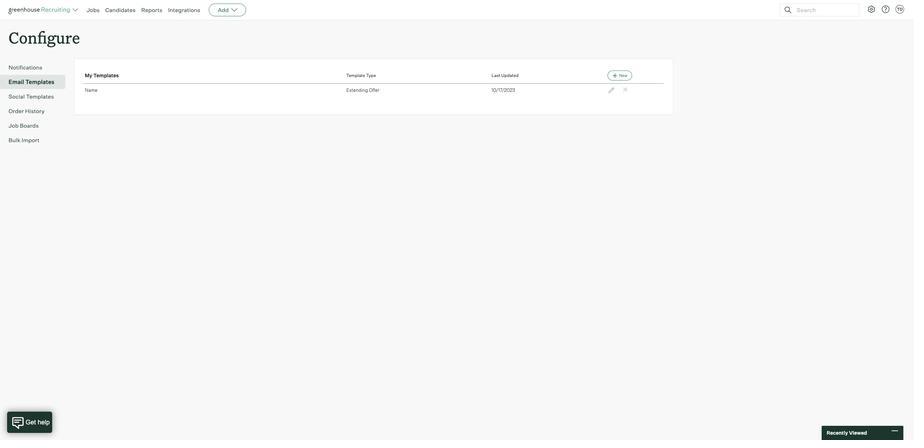 Task type: vqa. For each thing, say whether or not it's contained in the screenshot.
the Social Templates link
yes



Task type: locate. For each thing, give the bounding box(es) containing it.
greenhouse recruiting image
[[9, 6, 72, 14]]

viewed
[[849, 430, 867, 437]]

integrations link
[[168, 6, 200, 13]]

last
[[492, 73, 500, 78]]

templates inside "social templates" link
[[26, 93, 54, 100]]

td
[[897, 7, 903, 12]]

offer
[[369, 87, 379, 93]]

updated
[[501, 73, 519, 78]]

notifications link
[[9, 63, 62, 72]]

templates inside email templates link
[[25, 79, 54, 86]]

templates right my
[[93, 73, 119, 79]]

templates for email templates
[[25, 79, 54, 86]]

configure
[[9, 27, 80, 48]]

templates
[[93, 73, 119, 79], [25, 79, 54, 86], [26, 93, 54, 100]]

recently
[[827, 430, 848, 437]]

order history
[[9, 108, 45, 115]]

type
[[366, 73, 376, 78]]

add
[[218, 6, 229, 13]]

recently viewed
[[827, 430, 867, 437]]

candidates link
[[105, 6, 136, 13]]

bulk import
[[9, 137, 39, 144]]

add button
[[209, 4, 246, 16]]

email templates
[[9, 79, 54, 86]]

import
[[22, 137, 39, 144]]

template
[[346, 73, 365, 78]]

boards
[[20, 122, 39, 129]]

job
[[9, 122, 19, 129]]

bulk
[[9, 137, 20, 144]]

integrations
[[168, 6, 200, 13]]

templates up order history link
[[26, 93, 54, 100]]

templates up "social templates" link
[[25, 79, 54, 86]]

templates for my templates
[[93, 73, 119, 79]]

email templates link
[[9, 78, 62, 86]]

configure image
[[867, 5, 876, 13]]

templates for social templates
[[26, 93, 54, 100]]

new
[[619, 73, 627, 78]]

extending offer
[[346, 87, 379, 93]]

bulk import link
[[9, 136, 62, 145]]

job boards
[[9, 122, 39, 129]]



Task type: describe. For each thing, give the bounding box(es) containing it.
reports
[[141, 6, 162, 13]]

last updated
[[492, 73, 519, 78]]

job boards link
[[9, 122, 62, 130]]

social templates link
[[9, 92, 62, 101]]

social
[[9, 93, 25, 100]]

extending
[[346, 87, 368, 93]]

order history link
[[9, 107, 62, 115]]

jobs
[[87, 6, 100, 13]]

template type
[[346, 73, 376, 78]]

10/17/2023
[[492, 87, 515, 93]]

my
[[85, 73, 92, 79]]

order
[[9, 108, 24, 115]]

Search text field
[[795, 5, 853, 15]]

history
[[25, 108, 45, 115]]

candidates
[[105, 6, 136, 13]]

social templates
[[9, 93, 54, 100]]

reports link
[[141, 6, 162, 13]]

notifications
[[9, 64, 42, 71]]

td button
[[896, 5, 904, 13]]

jobs link
[[87, 6, 100, 13]]

new link
[[608, 71, 632, 81]]

td button
[[894, 4, 905, 15]]

name
[[85, 87, 97, 93]]

my templates
[[85, 73, 119, 79]]

email
[[9, 79, 24, 86]]



